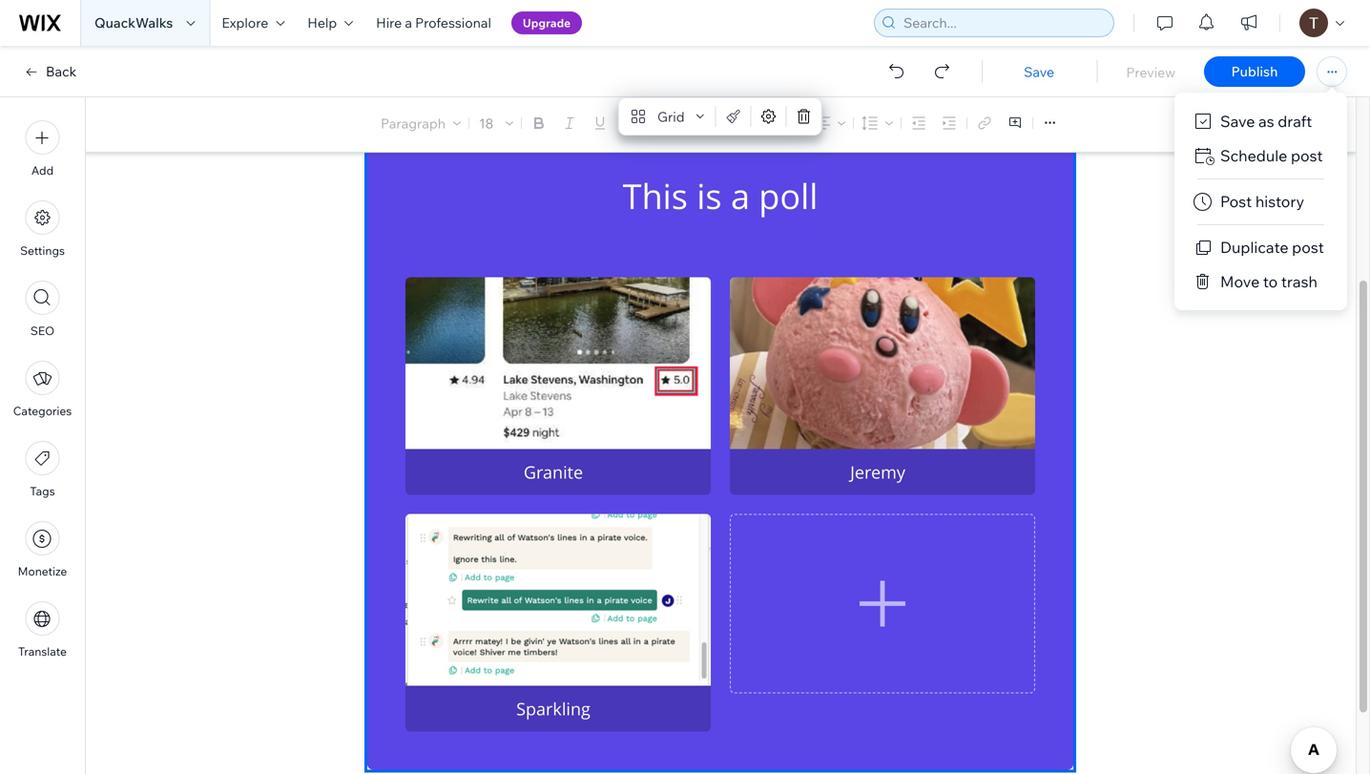 Task type: describe. For each thing, give the bounding box(es) containing it.
tags button
[[25, 441, 60, 498]]

back button
[[23, 63, 76, 80]]

1 horizontal spatial write an answer text field
[[730, 449, 1036, 495]]

move to trash button
[[1175, 264, 1348, 299]]

save button
[[1001, 63, 1078, 80]]

quackwalks
[[94, 14, 173, 31]]

that
[[367, 64, 400, 87]]

draft
[[1278, 112, 1313, 131]]

me
[[455, 13, 481, 36]]

just
[[422, 13, 451, 36]]

move to trash
[[1221, 272, 1318, 291]]

write
[[480, 90, 521, 113]]

0 horizontal spatial will
[[367, 39, 394, 62]]

back
[[46, 63, 76, 80]]

hire
[[376, 14, 402, 31]]

a inside "this is just me writing about ducks. later i will talk about a real and not fake duck that goes and walks and behaves in stores. for now, i will write about ducks."
[[483, 39, 493, 62]]

0 vertical spatial i
[[697, 13, 702, 36]]

as
[[1259, 112, 1275, 131]]

notes (1)
[[1273, 116, 1328, 133]]

behaves
[[565, 64, 632, 87]]

help button
[[296, 0, 365, 46]]

categories
[[13, 404, 72, 418]]

talk
[[398, 39, 427, 62]]

1 horizontal spatial will
[[449, 90, 476, 113]]

and right goes
[[446, 64, 477, 87]]

goes
[[404, 64, 442, 87]]

0 vertical spatial about
[[545, 13, 592, 36]]

fake
[[617, 39, 656, 62]]

translate button
[[18, 601, 67, 659]]

schedule post button
[[1175, 138, 1348, 173]]

notes
[[1273, 116, 1310, 133]]

1 vertical spatial write an answer text field
[[406, 686, 711, 732]]

Ask your question text field
[[406, 176, 1036, 258]]

post
[[1221, 192, 1253, 211]]

duplicate
[[1221, 238, 1289, 257]]

to
[[1264, 272, 1278, 291]]

settings button
[[20, 200, 65, 258]]

and down real
[[530, 64, 561, 87]]

walks
[[481, 64, 526, 87]]

in
[[637, 64, 651, 87]]

move
[[1221, 272, 1260, 291]]

(1)
[[1313, 116, 1328, 133]]

schedule
[[1221, 146, 1288, 165]]

explore
[[222, 14, 268, 31]]

Search... field
[[898, 10, 1108, 36]]

schedule post
[[1221, 146, 1324, 165]]



Task type: vqa. For each thing, say whether or not it's contained in the screenshot.
SCHEDULE POST button in the right of the page
yes



Task type: locate. For each thing, give the bounding box(es) containing it.
ducks.
[[596, 13, 647, 36], [577, 90, 628, 113]]

0 horizontal spatial save
[[1024, 63, 1055, 80]]

save left as
[[1221, 112, 1256, 131]]

0 vertical spatial post
[[1291, 146, 1324, 165]]

seo button
[[25, 281, 60, 338]]

post inside the schedule post 'button'
[[1291, 146, 1324, 165]]

paragraph
[[381, 115, 446, 131]]

menu containing add
[[0, 109, 85, 670]]

about right write
[[525, 90, 572, 113]]

0 horizontal spatial a
[[405, 14, 412, 31]]

save inside button
[[1024, 63, 1055, 80]]

seo
[[30, 324, 54, 338]]

1 horizontal spatial i
[[697, 13, 702, 36]]

duck
[[661, 39, 699, 62]]

publish button
[[1205, 56, 1306, 87]]

save
[[1024, 63, 1055, 80], [1221, 112, 1256, 131]]

Write an answer text field
[[406, 449, 711, 495]]

about up not
[[545, 13, 592, 36]]

0 vertical spatial will
[[367, 39, 394, 62]]

Write an answer text field
[[730, 449, 1036, 495], [406, 686, 711, 732]]

0 vertical spatial save
[[1024, 63, 1055, 80]]

this is just me writing about ducks. later i will talk about a real and not fake duck that goes and walks and behaves in stores. for now, i will write about ducks.
[[367, 13, 714, 113]]

tags
[[30, 484, 55, 498]]

trash
[[1282, 272, 1318, 291]]

post inside duplicate post button
[[1293, 238, 1325, 257]]

ducks. down behaves
[[577, 90, 628, 113]]

will
[[367, 39, 394, 62], [449, 90, 476, 113]]

menu containing save as draft
[[1175, 104, 1348, 299]]

about down professional
[[432, 39, 479, 62]]

and down upgrade
[[542, 39, 572, 62]]

publish
[[1232, 63, 1278, 80]]

1 horizontal spatial save
[[1221, 112, 1256, 131]]

1 horizontal spatial a
[[483, 39, 493, 62]]

save as draft button
[[1175, 104, 1348, 138]]

grid button
[[623, 103, 712, 130]]

will up that
[[367, 39, 394, 62]]

0 horizontal spatial write an answer text field
[[406, 686, 711, 732]]

1 vertical spatial ducks.
[[577, 90, 628, 113]]

later
[[652, 13, 693, 36]]

0 horizontal spatial i
[[440, 90, 445, 113]]

save for save
[[1024, 63, 1055, 80]]

0 horizontal spatial menu
[[0, 109, 85, 670]]

save as draft
[[1221, 112, 1313, 131]]

i right now,
[[440, 90, 445, 113]]

this
[[367, 13, 400, 36]]

grid
[[658, 108, 685, 125]]

for
[[367, 90, 394, 113]]

a left real
[[483, 39, 493, 62]]

1 vertical spatial will
[[449, 90, 476, 113]]

a
[[405, 14, 412, 31], [483, 39, 493, 62]]

ducks. up fake
[[596, 13, 647, 36]]

0 vertical spatial a
[[405, 14, 412, 31]]

i right later
[[697, 13, 702, 36]]

categories button
[[13, 361, 72, 418]]

and
[[542, 39, 572, 62], [446, 64, 477, 87], [530, 64, 561, 87]]

add
[[31, 163, 54, 178]]

1 vertical spatial a
[[483, 39, 493, 62]]

monetize button
[[18, 521, 67, 578]]

professional
[[415, 14, 492, 31]]

hire a professional
[[376, 14, 492, 31]]

writing
[[485, 13, 540, 36]]

hire a professional link
[[365, 0, 503, 46]]

save for save as draft
[[1221, 112, 1256, 131]]

1 vertical spatial post
[[1293, 238, 1325, 257]]

a inside 'link'
[[405, 14, 412, 31]]

add button
[[25, 120, 60, 178]]

duplicate post button
[[1175, 230, 1348, 264]]

0 vertical spatial ducks.
[[596, 13, 647, 36]]

about
[[545, 13, 592, 36], [432, 39, 479, 62], [525, 90, 572, 113]]

history
[[1256, 192, 1305, 211]]

paragraph button
[[377, 110, 465, 136]]

monetize
[[18, 564, 67, 578]]

real
[[497, 39, 537, 62]]

upgrade button
[[512, 11, 582, 34]]

1 vertical spatial i
[[440, 90, 445, 113]]

2 vertical spatial about
[[525, 90, 572, 113]]

duplicate post
[[1221, 238, 1325, 257]]

save inside button
[[1221, 112, 1256, 131]]

post down notes (1)
[[1291, 146, 1324, 165]]

upgrade
[[523, 16, 571, 30]]

not
[[577, 39, 612, 62]]

1 vertical spatial save
[[1221, 112, 1256, 131]]

1 horizontal spatial menu
[[1175, 104, 1348, 299]]

1 vertical spatial about
[[432, 39, 479, 62]]

will left write
[[449, 90, 476, 113]]

post
[[1291, 146, 1324, 165], [1293, 238, 1325, 257]]

a right 'hire'
[[405, 14, 412, 31]]

post for duplicate post
[[1293, 238, 1325, 257]]

now,
[[398, 90, 436, 113]]

post up trash
[[1293, 238, 1325, 257]]

i
[[697, 13, 702, 36], [440, 90, 445, 113]]

post history
[[1221, 192, 1305, 211]]

post history button
[[1175, 184, 1348, 219]]

help
[[308, 14, 337, 31]]

save down search... field
[[1024, 63, 1055, 80]]

0 vertical spatial write an answer text field
[[730, 449, 1036, 495]]

menu
[[1175, 104, 1348, 299], [0, 109, 85, 670]]

stores.
[[656, 64, 710, 87]]

post for schedule post
[[1291, 146, 1324, 165]]

settings
[[20, 243, 65, 258]]

translate
[[18, 644, 67, 659]]

is
[[405, 13, 417, 36]]



